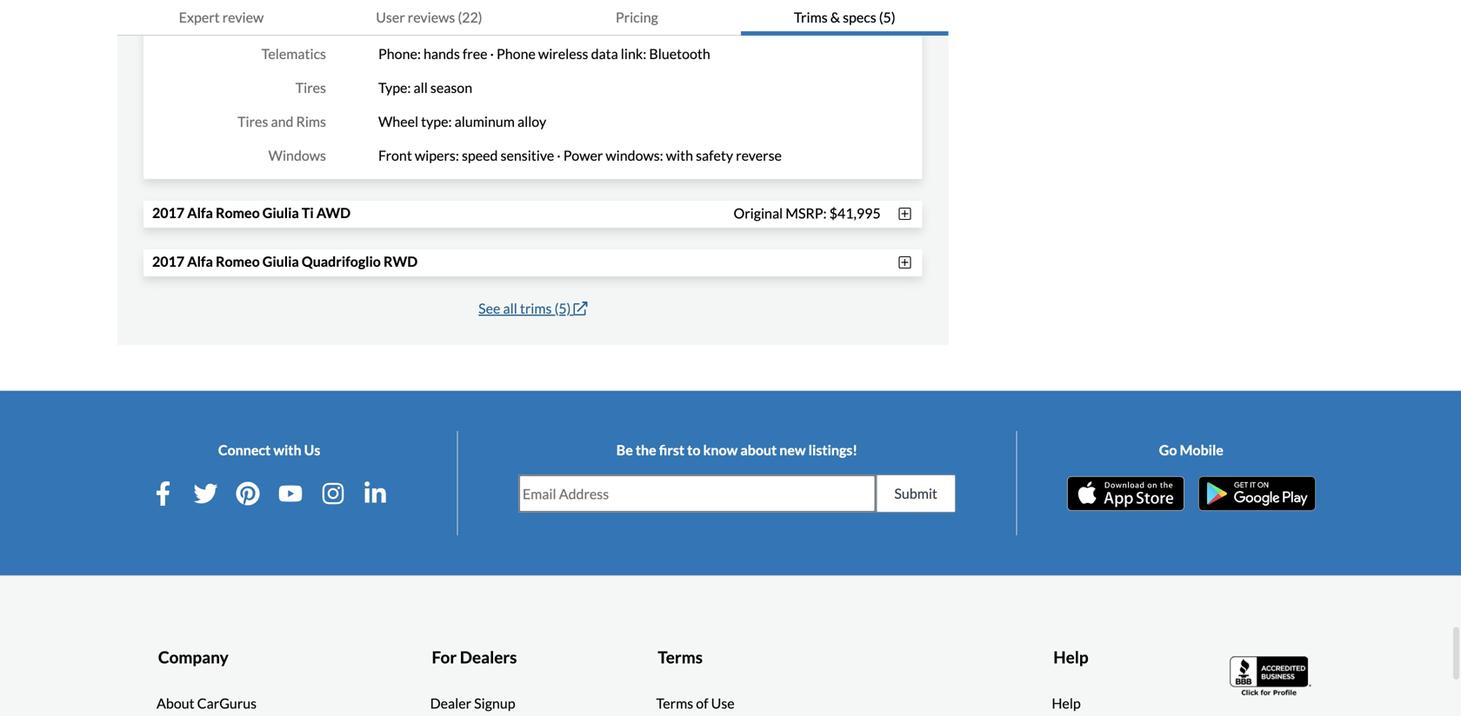 Task type: describe. For each thing, give the bounding box(es) containing it.
use
[[711, 696, 735, 713]]

plus square image inside '2017 alfa romeo giulia quadrifoglio rwd' dropdown button
[[897, 256, 914, 270]]

2017 alfa romeo giulia quadrifoglio rwd button
[[152, 252, 914, 277]]

rims
[[296, 113, 326, 130]]

be the first to know about new listings!
[[617, 442, 858, 459]]

click for the bbb business review of this auto listing service in cambridge ma image
[[1230, 655, 1314, 699]]

giulia for quadrifoglio
[[263, 253, 299, 270]]

terms for terms of use
[[656, 696, 694, 713]]

dealer signup
[[430, 696, 516, 713]]

expert review tab
[[117, 0, 325, 36]]

wheel
[[378, 113, 419, 130]]

0 vertical spatial with
[[666, 147, 693, 164]]

about
[[157, 696, 195, 713]]

(22)
[[458, 9, 482, 26]]

phone
[[497, 45, 536, 62]]

rwd
[[384, 253, 418, 270]]

(5) for trims & specs (5)
[[879, 9, 896, 26]]

submit button
[[876, 475, 956, 513]]

youtube image
[[278, 482, 303, 506]]

telematics
[[262, 45, 326, 62]]

tires for tires and rims
[[238, 113, 268, 130]]

be
[[617, 442, 633, 459]]

pricing tab
[[533, 0, 741, 36]]

connect
[[218, 442, 271, 459]]

tab list containing expert review
[[117, 0, 949, 36]]

company
[[158, 648, 229, 668]]

all for see
[[503, 300, 517, 317]]

and
[[271, 113, 294, 130]]

submit
[[895, 486, 938, 503]]

help link
[[1052, 694, 1081, 715]]

type:
[[421, 113, 452, 130]]

type: all season
[[378, 79, 472, 96]]

mobile
[[1180, 442, 1224, 459]]

wireless
[[538, 45, 589, 62]]

2017 alfa romeo giulia ti awd
[[152, 205, 351, 222]]

1 vertical spatial with
[[273, 442, 302, 459]]

alfa for 2017 alfa romeo giulia quadrifoglio rwd
[[187, 253, 213, 270]]

connect with us
[[218, 442, 320, 459]]

cargurus
[[197, 696, 257, 713]]

tires for tires
[[296, 79, 326, 96]]

about
[[741, 442, 777, 459]]

user
[[376, 9, 405, 26]]

giulia for ti
[[263, 205, 299, 222]]

expert review
[[179, 9, 264, 26]]

of
[[696, 696, 709, 713]]

1 plus square image from the top
[[897, 207, 914, 221]]

instagram image
[[321, 482, 345, 506]]

twitter image
[[193, 482, 218, 506]]

listings!
[[809, 442, 858, 459]]

front wipers: speed sensitive · power windows: with safety reverse
[[378, 147, 782, 164]]

pricing
[[616, 9, 658, 26]]

terms for terms
[[658, 648, 703, 668]]

for
[[432, 648, 457, 668]]

specs
[[843, 9, 877, 26]]

Email Address email field
[[519, 476, 876, 513]]

review
[[222, 9, 264, 26]]

safety
[[696, 147, 733, 164]]

trims
[[520, 300, 552, 317]]

know
[[703, 442, 738, 459]]

dealer
[[430, 696, 472, 713]]

tires and rims
[[238, 113, 326, 130]]

data
[[591, 45, 618, 62]]



Task type: vqa. For each thing, say whether or not it's contained in the screenshot.


Task type: locate. For each thing, give the bounding box(es) containing it.
first
[[659, 442, 685, 459]]

reverse
[[736, 147, 782, 164]]

to
[[687, 442, 701, 459]]

1 vertical spatial ·
[[557, 147, 561, 164]]

for dealers
[[432, 648, 517, 668]]

tires left and
[[238, 113, 268, 130]]

go
[[1159, 442, 1177, 459]]

romeo
[[216, 205, 260, 222], [216, 253, 260, 270]]

0 horizontal spatial with
[[273, 442, 302, 459]]

giulia
[[263, 205, 299, 222], [263, 253, 299, 270]]

front
[[378, 147, 412, 164]]

all right type:
[[414, 79, 428, 96]]

alfa for 2017 alfa romeo giulia ti awd
[[187, 205, 213, 222]]

0 vertical spatial ·
[[490, 45, 494, 62]]

0 vertical spatial plus square image
[[897, 207, 914, 221]]

power
[[564, 147, 603, 164]]

alloy
[[518, 113, 547, 130]]

facebook image
[[151, 482, 175, 506]]

tires up rims at the left of the page
[[296, 79, 326, 96]]

1 horizontal spatial (5)
[[879, 9, 896, 26]]

1 vertical spatial 2017
[[152, 253, 185, 270]]

1 vertical spatial all
[[503, 300, 517, 317]]

sensitive
[[501, 147, 554, 164]]

trims & specs (5)
[[794, 9, 896, 26]]

plus square image
[[897, 207, 914, 221], [897, 256, 914, 270]]

signup
[[474, 696, 516, 713]]

phone: hands free · phone wireless data link: bluetooth
[[378, 45, 711, 62]]

terms up terms of use
[[658, 648, 703, 668]]

awd
[[317, 205, 351, 222]]

2 2017 from the top
[[152, 253, 185, 270]]

terms of use link
[[656, 694, 735, 715]]

1 horizontal spatial all
[[503, 300, 517, 317]]

new
[[780, 442, 806, 459]]

see all trims (5) link
[[479, 300, 588, 317]]

0 vertical spatial giulia
[[263, 205, 299, 222]]

1 vertical spatial plus square image
[[897, 256, 914, 270]]

giulia left ti
[[263, 205, 299, 222]]

· left power
[[557, 147, 561, 164]]

1 horizontal spatial with
[[666, 147, 693, 164]]

aluminum
[[455, 113, 515, 130]]

1 romeo from the top
[[216, 205, 260, 222]]

trims
[[794, 9, 828, 26]]

1 horizontal spatial ·
[[557, 147, 561, 164]]

windows
[[269, 147, 326, 164]]

1 vertical spatial help
[[1052, 696, 1081, 713]]

0 horizontal spatial (5)
[[555, 300, 571, 317]]

0 horizontal spatial tires
[[238, 113, 268, 130]]

quadrifoglio
[[302, 253, 381, 270]]

with
[[666, 147, 693, 164], [273, 442, 302, 459]]

romeo down 2017 alfa romeo giulia ti awd
[[216, 253, 260, 270]]

giulia inside dropdown button
[[263, 253, 299, 270]]

terms left of
[[656, 696, 694, 713]]

type:
[[378, 79, 411, 96]]

2 romeo from the top
[[216, 253, 260, 270]]

pinterest image
[[236, 482, 260, 506]]

(5) left external link icon
[[555, 300, 571, 317]]

original
[[734, 205, 783, 222]]

all right see
[[503, 300, 517, 317]]

free
[[463, 45, 488, 62]]

1 vertical spatial (5)
[[555, 300, 571, 317]]

get it on google play image
[[1199, 477, 1316, 512]]

bluetooth
[[649, 45, 711, 62]]

(5) inside tab
[[879, 9, 896, 26]]

0 horizontal spatial all
[[414, 79, 428, 96]]

see
[[479, 300, 501, 317]]

terms
[[658, 648, 703, 668], [656, 696, 694, 713]]

download on the app store image
[[1067, 477, 1185, 512]]

1 horizontal spatial tires
[[296, 79, 326, 96]]

user reviews (22) tab
[[325, 0, 533, 36]]

linkedin image
[[363, 482, 388, 506]]

(5)
[[879, 9, 896, 26], [555, 300, 571, 317]]

wheel type: aluminum alloy
[[378, 113, 547, 130]]

go mobile
[[1159, 442, 1224, 459]]

0 vertical spatial tires
[[296, 79, 326, 96]]

1 vertical spatial terms
[[656, 696, 694, 713]]

msrp:
[[786, 205, 827, 222]]

alfa
[[187, 205, 213, 222], [187, 253, 213, 270]]

2017 for 2017 alfa romeo giulia ti awd
[[152, 205, 185, 222]]

romeo up 2017 alfa romeo giulia quadrifoglio rwd
[[216, 205, 260, 222]]

dealer signup link
[[430, 694, 516, 715]]

phone:
[[378, 45, 421, 62]]

speed
[[462, 147, 498, 164]]

2 alfa from the top
[[187, 253, 213, 270]]

tab list
[[117, 0, 949, 36]]

with left the us
[[273, 442, 302, 459]]

romeo for ti
[[216, 205, 260, 222]]

1 vertical spatial giulia
[[263, 253, 299, 270]]

1 alfa from the top
[[187, 205, 213, 222]]

2 giulia from the top
[[263, 253, 299, 270]]

0 vertical spatial help
[[1054, 648, 1089, 668]]

0 vertical spatial (5)
[[879, 9, 896, 26]]

us
[[304, 442, 320, 459]]

dealers
[[460, 648, 517, 668]]

0 vertical spatial romeo
[[216, 205, 260, 222]]

alfa inside '2017 alfa romeo giulia quadrifoglio rwd' dropdown button
[[187, 253, 213, 270]]

about cargurus
[[157, 696, 257, 713]]

season
[[431, 79, 472, 96]]

external link image
[[574, 302, 588, 316]]

0 horizontal spatial ·
[[490, 45, 494, 62]]

&
[[831, 9, 840, 26]]

2017 for 2017 alfa romeo giulia quadrifoglio rwd
[[152, 253, 185, 270]]

see all trims (5)
[[479, 300, 571, 317]]

romeo inside dropdown button
[[216, 253, 260, 270]]

1 vertical spatial alfa
[[187, 253, 213, 270]]

wipers:
[[415, 147, 459, 164]]

with left safety
[[666, 147, 693, 164]]

· right free on the top of the page
[[490, 45, 494, 62]]

ti
[[302, 205, 314, 222]]

expert
[[179, 9, 220, 26]]

1 giulia from the top
[[263, 205, 299, 222]]

1 vertical spatial romeo
[[216, 253, 260, 270]]

1 2017 from the top
[[152, 205, 185, 222]]

all
[[414, 79, 428, 96], [503, 300, 517, 317]]

2 plus square image from the top
[[897, 256, 914, 270]]

2017
[[152, 205, 185, 222], [152, 253, 185, 270]]

·
[[490, 45, 494, 62], [557, 147, 561, 164]]

link:
[[621, 45, 647, 62]]

(5) for see all trims (5)
[[555, 300, 571, 317]]

user reviews (22)
[[376, 9, 482, 26]]

giulia down 2017 alfa romeo giulia ti awd
[[263, 253, 299, 270]]

1 vertical spatial tires
[[238, 113, 268, 130]]

trims & specs (5) tab
[[741, 0, 949, 36]]

tires
[[296, 79, 326, 96], [238, 113, 268, 130]]

the
[[636, 442, 657, 459]]

0 vertical spatial terms
[[658, 648, 703, 668]]

2017 alfa romeo giulia quadrifoglio rwd
[[152, 253, 418, 270]]

(5) right specs on the right top of the page
[[879, 9, 896, 26]]

reviews
[[408, 9, 455, 26]]

0 vertical spatial alfa
[[187, 205, 213, 222]]

terms of use
[[656, 696, 735, 713]]

$41,995
[[830, 205, 881, 222]]

windows:
[[606, 147, 664, 164]]

help
[[1054, 648, 1089, 668], [1052, 696, 1081, 713]]

hands
[[424, 45, 460, 62]]

all for type:
[[414, 79, 428, 96]]

about cargurus link
[[157, 694, 257, 715]]

0 vertical spatial 2017
[[152, 205, 185, 222]]

romeo for quadrifoglio
[[216, 253, 260, 270]]

2017 inside '2017 alfa romeo giulia quadrifoglio rwd' dropdown button
[[152, 253, 185, 270]]

0 vertical spatial all
[[414, 79, 428, 96]]

original msrp: $41,995
[[734, 205, 881, 222]]



